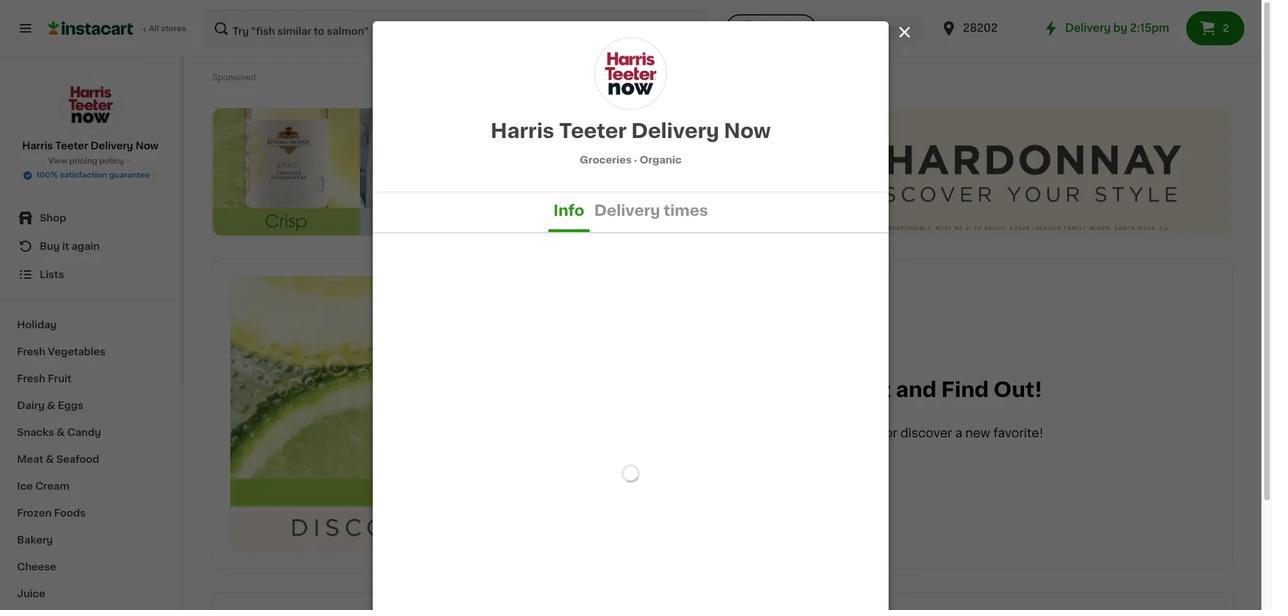Task type: locate. For each thing, give the bounding box(es) containing it.
candy
[[67, 428, 101, 438]]

teeter for right 'harris teeter delivery now logo'
[[559, 121, 627, 141]]

1 horizontal spatial a
[[955, 428, 962, 439]]

a left new
[[955, 428, 962, 439]]

harris teeter delivery now logo image inside harris teeter delivery now "link"
[[59, 74, 122, 136]]

all stores link
[[48, 9, 187, 48]]

& for dairy
[[47, 401, 55, 411]]

shop
[[40, 213, 66, 223]]

delivery by 2:15pm
[[1065, 23, 1169, 33]]

1 horizontal spatial now
[[724, 121, 771, 141]]

instacart logo image
[[48, 20, 133, 37]]

cream
[[35, 482, 69, 492]]

delivery left by
[[1065, 23, 1111, 33]]

organic
[[640, 155, 682, 165]]

teeter up the pricing
[[55, 141, 88, 151]]

meat & seafood link
[[9, 447, 172, 473]]

0 vertical spatial fresh
[[17, 347, 45, 357]]

times
[[664, 203, 708, 218]]

sip on a beloved repeat or discover a new favorite!
[[740, 428, 1044, 439]]

harris for right 'harris teeter delivery now logo'
[[491, 121, 554, 141]]

harris teeter delivery now logo image
[[595, 38, 666, 109], [59, 74, 122, 136]]

1 fresh from the top
[[17, 347, 45, 357]]

tab list
[[373, 193, 889, 232]]

& left eggs at the left
[[47, 401, 55, 411]]

now
[[724, 121, 771, 141], [136, 141, 159, 151]]

harris teeter delivery now up view pricing policy link
[[22, 141, 159, 151]]

harris
[[491, 121, 554, 141], [22, 141, 53, 151]]

fresh up dairy
[[17, 374, 45, 384]]

all stores
[[149, 25, 186, 33]]

delivery times tab
[[589, 193, 713, 232]]

fresh down the holiday
[[17, 347, 45, 357]]

0 vertical spatial &
[[47, 401, 55, 411]]

harris inside "link"
[[22, 141, 53, 151]]

holiday
[[17, 320, 57, 330]]

frozen foods link
[[9, 500, 172, 527]]

buy it again
[[40, 242, 100, 252]]

delivery down 'groceries · organic'
[[594, 203, 660, 218]]

now for right 'harris teeter delivery now logo'
[[724, 121, 771, 141]]

100%
[[36, 172, 58, 179]]

fresh for fresh vegetables
[[17, 347, 45, 357]]

2 fresh from the top
[[17, 374, 45, 384]]

now for 'harris teeter delivery now logo' within the harris teeter delivery now "link"
[[136, 141, 159, 151]]

1 vertical spatial &
[[56, 428, 65, 438]]

teeter
[[559, 121, 627, 141], [55, 141, 88, 151]]

0 horizontal spatial teeter
[[55, 141, 88, 151]]

sip
[[740, 428, 759, 439]]

100% satisfaction guarantee button
[[22, 167, 159, 181]]

0 horizontal spatial harris teeter delivery now logo image
[[59, 74, 122, 136]]

2 a from the left
[[955, 428, 962, 439]]

dairy & eggs
[[17, 401, 83, 411]]

a right on
[[781, 428, 788, 439]]

0 horizontal spatial now
[[136, 141, 159, 151]]

bakery
[[17, 536, 53, 546]]

fresh for fresh fruit
[[17, 374, 45, 384]]

2 vertical spatial &
[[46, 455, 54, 465]]

None search field
[[203, 9, 707, 48]]

&
[[47, 401, 55, 411], [56, 428, 65, 438], [46, 455, 54, 465]]

take the quiz and find out!
[[740, 380, 1042, 400]]

fresh vegetables link
[[9, 339, 172, 366]]

teeter for 'harris teeter delivery now logo' within the harris teeter delivery now "link"
[[55, 141, 88, 151]]

now inside harris teeter delivery now "link"
[[136, 141, 159, 151]]

0 horizontal spatial harris
[[22, 141, 53, 151]]

delivery by 2:15pm link
[[1043, 20, 1169, 37]]

a
[[781, 428, 788, 439], [955, 428, 962, 439]]

2 button
[[1186, 11, 1245, 45]]

teeter inside harris teeter delivery now "link"
[[55, 141, 88, 151]]

discover
[[900, 428, 952, 439]]

foods
[[54, 509, 86, 519]]

& right meat
[[46, 455, 54, 465]]

1 horizontal spatial teeter
[[559, 121, 627, 141]]

& for meat
[[46, 455, 54, 465]]

frozen foods
[[17, 509, 86, 519]]

teeter up groceries
[[559, 121, 627, 141]]

juice
[[17, 590, 45, 600]]

pricing
[[69, 157, 97, 165]]

close modal image
[[896, 23, 914, 41]]

0 horizontal spatial a
[[781, 428, 788, 439]]

& left candy
[[56, 428, 65, 438]]

fresh
[[17, 347, 45, 357], [17, 374, 45, 384]]

·
[[634, 155, 637, 165]]

or
[[885, 428, 897, 439]]

service type group
[[726, 14, 924, 43]]

juice link
[[9, 581, 172, 608]]

ice cream link
[[9, 473, 172, 500]]

harris teeter delivery now up 'groceries · organic'
[[491, 121, 771, 141]]

satisfaction
[[60, 172, 107, 179]]

snacks & candy link
[[9, 420, 172, 447]]

harris teeter delivery now link
[[22, 74, 159, 153]]

harris teeter delivery now
[[491, 121, 771, 141], [22, 141, 159, 151]]

delivery
[[1065, 23, 1111, 33], [631, 121, 719, 141], [91, 141, 133, 151], [594, 203, 660, 218]]

on
[[762, 428, 778, 439]]

seafood
[[56, 455, 99, 465]]

holiday link
[[9, 312, 172, 339]]

delivery up policy
[[91, 141, 133, 151]]

1 vertical spatial fresh
[[17, 374, 45, 384]]

1 horizontal spatial harris
[[491, 121, 554, 141]]

fruit
[[48, 374, 71, 384]]

groceries · organic
[[580, 155, 682, 165]]



Task type: vqa. For each thing, say whether or not it's contained in the screenshot.
it
yes



Task type: describe. For each thing, give the bounding box(es) containing it.
& for snacks
[[56, 428, 65, 438]]

delivery inside delivery times tab
[[594, 203, 660, 218]]

new
[[966, 428, 991, 439]]

100% satisfaction guarantee
[[36, 172, 150, 179]]

0 horizontal spatial harris teeter delivery now
[[22, 141, 159, 151]]

by
[[1114, 23, 1128, 33]]

banner image
[[213, 108, 1233, 236]]

vegetables
[[48, 347, 106, 357]]

quiz
[[841, 380, 891, 400]]

groceries
[[580, 155, 632, 165]]

take
[[740, 380, 791, 400]]

it
[[62, 242, 69, 252]]

meat & seafood
[[17, 455, 99, 465]]

28202
[[963, 23, 998, 33]]

view
[[48, 157, 67, 165]]

the
[[796, 380, 837, 400]]

repeat
[[843, 428, 882, 439]]

dairy
[[17, 401, 45, 411]]

beloved
[[791, 428, 839, 439]]

ice
[[17, 482, 33, 492]]

snacks
[[17, 428, 54, 438]]

delivery times
[[594, 203, 708, 218]]

meat
[[17, 455, 43, 465]]

favorite!
[[994, 428, 1044, 439]]

1 a from the left
[[781, 428, 788, 439]]

buy it again link
[[9, 232, 172, 261]]

out!
[[994, 380, 1042, 400]]

1 horizontal spatial harris teeter delivery now logo image
[[595, 38, 666, 109]]

tab list containing info
[[373, 193, 889, 232]]

buy
[[40, 242, 60, 252]]

2:15pm
[[1130, 23, 1169, 33]]

delivery up organic
[[631, 121, 719, 141]]

bakery link
[[9, 527, 172, 554]]

frozen
[[17, 509, 52, 519]]

cheese link
[[9, 554, 172, 581]]

1 horizontal spatial harris teeter delivery now
[[491, 121, 771, 141]]

28202 button
[[941, 9, 1026, 48]]

delivery inside delivery by 2:15pm link
[[1065, 23, 1111, 33]]

fresh fruit
[[17, 374, 71, 384]]

fresh fruit link
[[9, 366, 172, 393]]

dairy & eggs link
[[9, 393, 172, 420]]

lists
[[40, 270, 64, 280]]

cheese
[[17, 563, 56, 573]]

stores
[[161, 25, 186, 33]]

view pricing policy link
[[48, 156, 133, 167]]

2
[[1223, 23, 1229, 33]]

policy
[[99, 157, 124, 165]]

guarantee
[[109, 172, 150, 179]]

info tab
[[549, 193, 589, 232]]

view pricing policy
[[48, 157, 124, 165]]

all
[[149, 25, 159, 33]]

lists link
[[9, 261, 172, 289]]

eggs
[[58, 401, 83, 411]]

shop link
[[9, 204, 172, 232]]

crisp image
[[230, 276, 723, 553]]

find
[[942, 380, 989, 400]]

ice cream
[[17, 482, 69, 492]]

snacks & candy
[[17, 428, 101, 438]]

and
[[896, 380, 937, 400]]

fresh vegetables
[[17, 347, 106, 357]]

info
[[553, 203, 584, 218]]

harris for 'harris teeter delivery now logo' within the harris teeter delivery now "link"
[[22, 141, 53, 151]]

delivery inside harris teeter delivery now "link"
[[91, 141, 133, 151]]

again
[[72, 242, 100, 252]]

sponsored image
[[213, 74, 255, 82]]



